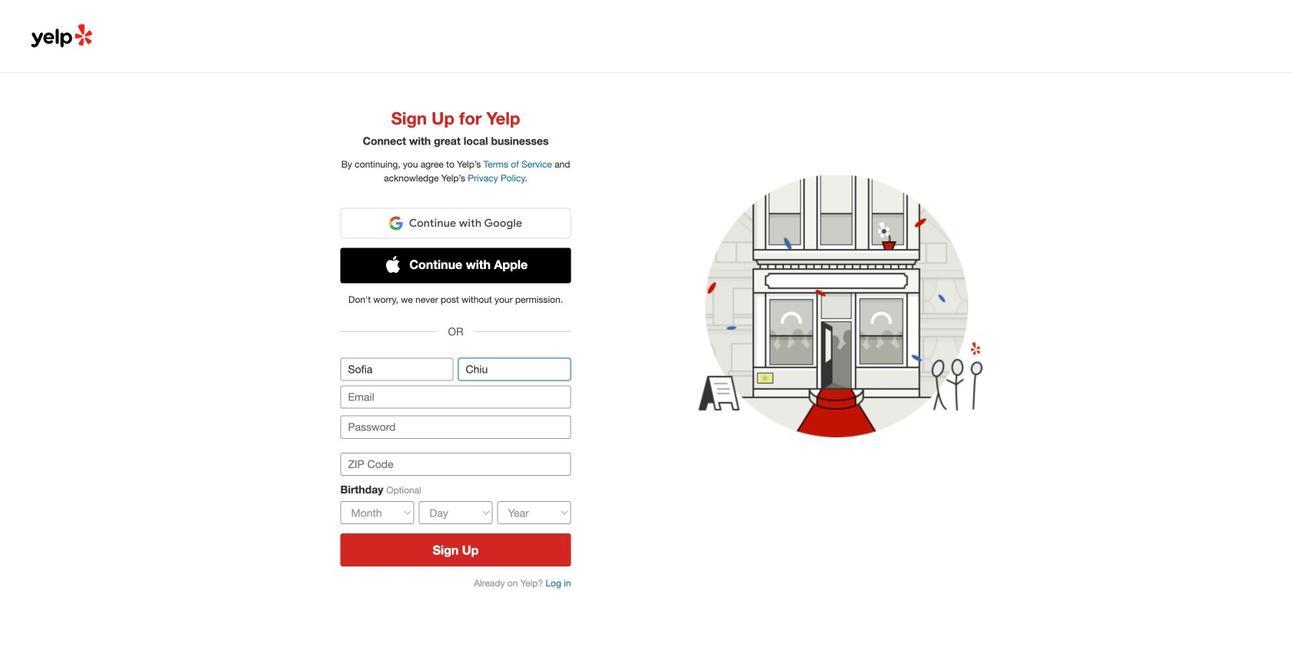 Task type: vqa. For each thing, say whether or not it's contained in the screenshot.
Last Name text box
yes



Task type: locate. For each thing, give the bounding box(es) containing it.
Email email field
[[341, 386, 571, 409]]



Task type: describe. For each thing, give the bounding box(es) containing it.
First Name text field
[[341, 358, 454, 381]]

Last Name text field
[[458, 358, 571, 381]]

ZIP Code text field
[[341, 453, 571, 476]]

Password password field
[[341, 416, 571, 439]]



